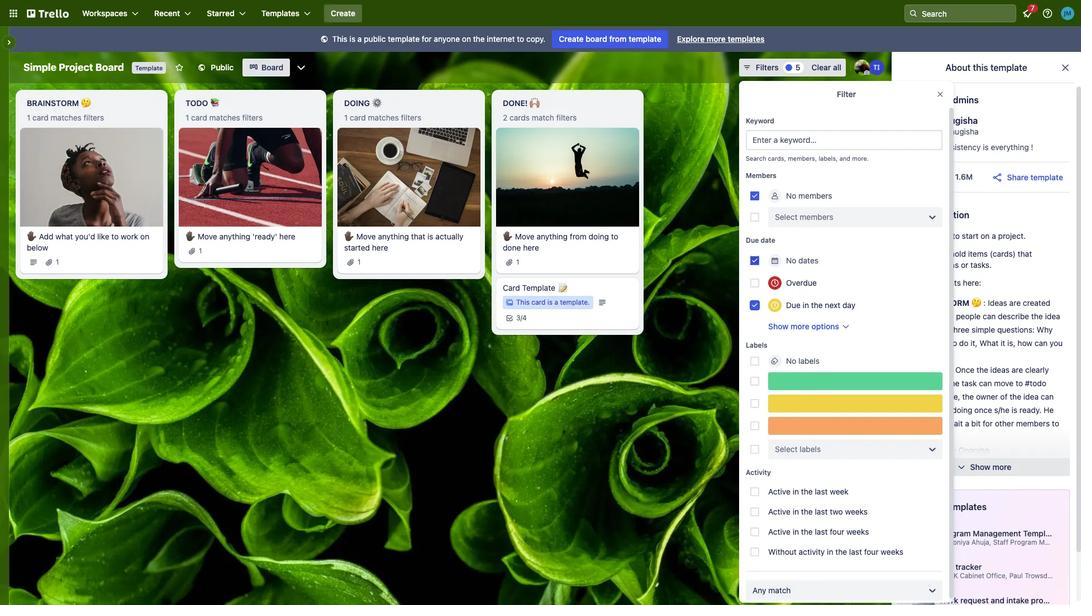 Task type: describe. For each thing, give the bounding box(es) containing it.
@dmugisha
[[937, 127, 979, 136]]

brainstorm for brainstorm 🤔 1 card matches filters
[[27, 98, 79, 108]]

created
[[1023, 298, 1051, 308]]

a left "project."
[[992, 231, 996, 241]]

templates button
[[255, 4, 317, 22]]

create for create
[[331, 8, 356, 18]]

1 horizontal spatial templates
[[945, 502, 987, 512]]

it,
[[971, 339, 978, 348]]

✋🏿 add what you'd like to work on below
[[27, 232, 149, 252]]

public button
[[191, 59, 240, 77]]

color: orange, title: none element
[[768, 417, 943, 435]]

1 vertical spatial four
[[864, 548, 879, 557]]

✋🏿 move anything that is actually started here
[[344, 232, 464, 252]]

it.
[[928, 352, 935, 362]]

search image
[[909, 9, 918, 18]]

internet
[[487, 34, 515, 44]]

show more
[[970, 463, 1012, 472]]

active in the last two weeks
[[768, 507, 868, 517]]

next
[[825, 301, 841, 310]]

about this template
[[946, 63, 1027, 73]]

0 horizontal spatial templates
[[728, 34, 765, 44]]

the left internet at the left top of the page
[[473, 34, 485, 44]]

!
[[1031, 143, 1034, 152]]

more.
[[852, 155, 869, 162]]

📚 for todo 📚
[[941, 365, 951, 375]]

here.
[[917, 312, 935, 321]]

jeremy miller (jeremymiller198) image
[[1061, 7, 1075, 20]]

match inside done! 🙌🏽 2 cards match filters
[[532, 113, 554, 122]]

can up join.
[[917, 419, 930, 429]]

✋🏿 move anything that is actually started here link
[[344, 231, 474, 254]]

admins
[[948, 95, 979, 105]]

the up here,
[[948, 379, 960, 388]]

card for todo 📚 1 card matches filters
[[191, 113, 207, 122]]

a down 📝
[[555, 298, 558, 307]]

dmugisha link
[[937, 116, 978, 126]]

labels,
[[819, 155, 838, 162]]

explore more templates
[[677, 34, 765, 44]]

template.
[[560, 298, 590, 307]]

no labels
[[786, 357, 820, 366]]

management
[[973, 529, 1021, 539]]

labels for no labels
[[799, 357, 820, 366]]

there
[[903, 278, 924, 288]]

1 you from the left
[[917, 339, 930, 348]]

board for board
[[262, 63, 284, 72]]

no for no members
[[786, 191, 797, 201]]

: once the ideas are clearly defined, the task can move to #todo stage. here, the owner of the idea can move to #doing once s/he is ready. he can also wait a bit for other members to join.
[[917, 365, 1060, 442]]

is left public
[[350, 34, 356, 44]]

task
[[962, 379, 977, 388]]

options
[[812, 322, 839, 331]]

matches for 📚
[[209, 113, 240, 122]]

anything for 'ready'
[[219, 232, 250, 241]]

board link
[[243, 59, 290, 77]]

Board name text field
[[18, 59, 130, 77]]

TODO 📚 text field
[[179, 94, 322, 112]]

show more options
[[768, 322, 839, 331]]

idea inside ': ideas are created here. here people can describe the idea following three simple questions: why you wish to do it, what it is, how can you do it.'
[[1045, 312, 1061, 321]]

public
[[364, 34, 386, 44]]

select labels
[[775, 445, 821, 454]]

done! inside done! 🙌🏽 2 cards match filters
[[503, 98, 528, 108]]

create board from template
[[559, 34, 662, 44]]

card for brainstorm 🤔 1 card matches filters
[[32, 113, 49, 122]]

here for ✋🏿 move anything that is actually started here
[[372, 243, 388, 252]]

dates
[[799, 256, 819, 265]]

Enter a keyword… text field
[[746, 130, 943, 150]]

close popover image
[[936, 90, 945, 99]]

in for active in the last two weeks
[[793, 507, 799, 517]]

to inside the ✋🏿 move anything from doing to done here
[[611, 232, 618, 241]]

color: green, title: none element
[[768, 373, 943, 391]]

a left public
[[358, 34, 362, 44]]

create board from template link
[[552, 30, 668, 48]]

0 horizontal spatial four
[[830, 528, 845, 537]]

there are 4 lists here:
[[903, 278, 982, 288]]

: inside ': ideas are created here. here people can describe the idea following three simple questions: why you wish to do it, what it is, how can you do it.'
[[984, 298, 986, 308]]

1 vertical spatial match
[[769, 586, 791, 596]]

template inside "card template 📝" link
[[522, 283, 555, 293]]

can up the simple
[[983, 312, 996, 321]]

star or unstar board image
[[175, 63, 184, 72]]

members for select members
[[800, 212, 834, 222]]

defined,
[[917, 379, 946, 388]]

in right activity
[[827, 548, 834, 557]]

recent button
[[148, 4, 198, 22]]

todo for todo 📚
[[917, 365, 939, 375]]

last for two
[[815, 507, 828, 517]]

3 / 4
[[516, 314, 527, 322]]

labels
[[746, 341, 768, 350]]

starred
[[207, 8, 235, 18]]

template inside button
[[1031, 172, 1064, 182]]

filters
[[756, 63, 779, 72]]

more for templates
[[707, 34, 726, 44]]

is left everything
[[983, 143, 989, 152]]

board for simple
[[930, 231, 951, 241]]

✋🏿 for ✋🏿 move anything that is actually started here
[[344, 232, 354, 241]]

can inside the each list can hold items (cards) that represent ideas or tasks.
[[935, 249, 948, 259]]

doing
[[589, 232, 609, 241]]

copy.
[[526, 34, 546, 44]]

no dates
[[786, 256, 819, 265]]

due for due date
[[746, 236, 759, 245]]

move for ✋🏿 move anything that is actually started here
[[356, 232, 376, 241]]

select for select labels
[[775, 445, 798, 454]]

public
[[211, 63, 234, 72]]

: left the ongoing
[[955, 446, 957, 455]]

DONE! 🙌🏽 text field
[[496, 94, 639, 112]]

project.
[[998, 231, 1026, 241]]

items
[[968, 249, 988, 259]]

members,
[[788, 155, 817, 162]]

owner
[[976, 392, 998, 402]]

related
[[910, 502, 942, 512]]

⚙️ for done!
[[944, 446, 955, 455]]

dmugisha (dmugisha) image
[[854, 60, 870, 75]]

can up he at the bottom right of page
[[1041, 392, 1054, 402]]

board for board admins
[[921, 95, 946, 105]]

to inside the ✋🏿 add what you'd like to work on below
[[111, 232, 119, 241]]

also
[[932, 419, 946, 429]]

filters for done! 🙌🏽 2 cards match filters
[[556, 113, 577, 122]]

doing for doing ⚙️ 1 card matches filters
[[344, 98, 370, 108]]

this
[[973, 63, 988, 73]]

🤔 for brainstorm 🤔 1 card matches filters
[[81, 98, 91, 108]]

is inside ✋🏿 move anything that is actually started here
[[428, 232, 433, 241]]

1 inside doing ⚙️ 1 card matches filters
[[344, 113, 348, 122]]

template inside "link"
[[629, 34, 662, 44]]

in for active in the last week
[[793, 487, 799, 497]]

activity
[[799, 548, 825, 557]]

this is a public template for anyone on the internet to copy.
[[332, 34, 546, 44]]

people
[[956, 312, 981, 321]]

todo 📚 1 card matches filters
[[186, 98, 263, 122]]

DOING ⚙️ text field
[[338, 94, 481, 112]]

customize views image
[[296, 62, 307, 73]]

back to home image
[[27, 4, 69, 22]]

uk
[[949, 572, 958, 581]]

4 for /
[[523, 314, 527, 322]]

that inside ✋🏿 move anything that is actually started here
[[411, 232, 425, 241]]

0 vertical spatial template
[[135, 64, 163, 72]]

last for week
[[815, 487, 828, 497]]

lists
[[947, 278, 961, 288]]

sm image
[[319, 34, 330, 45]]

members inside : once the ideas are clearly defined, the task can move to #todo stage. here, the owner of the idea can move to #doing once s/he is ready. he can also wait a bit for other members to join.
[[1016, 419, 1050, 429]]

search
[[746, 155, 766, 162]]

can up owner
[[979, 379, 992, 388]]

2
[[503, 113, 508, 122]]

br
[[1077, 539, 1081, 547]]

this for this card is a template.
[[516, 298, 530, 307]]

1 inside the todo 📚 1 card matches filters
[[186, 113, 189, 122]]

0 vertical spatial are
[[926, 278, 938, 288]]

the down task
[[963, 392, 974, 402]]

explore more templates link
[[670, 30, 771, 48]]

the left next
[[811, 301, 823, 310]]

stage.
[[917, 392, 939, 402]]

s/he
[[995, 406, 1010, 415]]

any
[[753, 586, 766, 596]]

the right activity
[[836, 548, 847, 557]]

week
[[830, 487, 849, 497]]

1 vertical spatial move
[[917, 406, 936, 415]]

🤔 for brainstorm 🤔
[[972, 298, 982, 308]]

✋🏿 move anything 'ready' here
[[186, 232, 295, 241]]

due date
[[746, 236, 776, 245]]

✋🏿 add what you'd like to work on below link
[[27, 231, 156, 254]]

active for active in the last week
[[768, 487, 791, 497]]

todo 📚
[[917, 365, 951, 375]]

0 vertical spatial do
[[959, 339, 969, 348]]

to left 'copy.' on the top of page
[[517, 34, 524, 44]]

🙌🏽 inside doing ⚙️ : ongoing done! 🙌🏽 : finished
[[944, 459, 954, 469]]

three
[[951, 325, 970, 335]]

once
[[975, 406, 992, 415]]

can down why
[[1035, 339, 1048, 348]]

by inside site tracker by uk cabinet office, paul trowsdale, project
[[939, 572, 947, 581]]

board admins
[[921, 95, 979, 105]]

active for active in the last four weeks
[[768, 528, 791, 537]]

on for ✋🏿 add what you'd like to work on below
[[140, 232, 149, 241]]

you'd
[[75, 232, 95, 241]]

two
[[830, 507, 843, 517]]

is inside : once the ideas are clearly defined, the task can move to #todo stage. here, the owner of the idea can move to #doing once s/he is ready. he can also wait a bit for other members to join.
[[1012, 406, 1018, 415]]

on for this is a public template for anyone on the internet to copy.
[[462, 34, 471, 44]]

no for no dates
[[786, 256, 797, 265]]

by inside "program management template by soniya ahuja, staff program manager @ br"
[[939, 539, 947, 547]]

0 horizontal spatial for
[[422, 34, 432, 44]]



Task type: locate. For each thing, give the bounding box(es) containing it.
card
[[503, 283, 520, 293]]

labels
[[799, 357, 820, 366], [800, 445, 821, 454]]

matches down the todo 📚 text box
[[209, 113, 240, 122]]

the right of
[[1010, 392, 1022, 402]]

1 vertical spatial 📚
[[941, 365, 951, 375]]

1 horizontal spatial 🤔
[[972, 298, 982, 308]]

todo inside the todo 📚 1 card matches filters
[[186, 98, 208, 108]]

⚙️ inside doing ⚙️ : ongoing done! 🙌🏽 : finished
[[944, 446, 955, 455]]

0 vertical spatial this
[[332, 34, 348, 44]]

consistency
[[937, 143, 981, 152]]

1 vertical spatial members
[[800, 212, 834, 222]]

1 vertical spatial due
[[786, 301, 801, 310]]

3 matches from the left
[[368, 113, 399, 122]]

you up it.
[[917, 339, 930, 348]]

0 vertical spatial match
[[532, 113, 554, 122]]

0 horizontal spatial idea
[[1024, 392, 1039, 402]]

the right once
[[977, 365, 989, 375]]

to down he at the bottom right of page
[[1052, 419, 1060, 429]]

that left actually
[[411, 232, 425, 241]]

why
[[1037, 325, 1053, 335]]

to right wish on the right bottom of page
[[950, 339, 957, 348]]

1 horizontal spatial here
[[372, 243, 388, 252]]

2 filters from the left
[[242, 113, 263, 122]]

board for create
[[586, 34, 607, 44]]

due left the date
[[746, 236, 759, 245]]

1 vertical spatial project
[[1061, 572, 1081, 581]]

1 horizontal spatial idea
[[1045, 312, 1061, 321]]

matches for 🤔
[[51, 113, 82, 122]]

is left actually
[[428, 232, 433, 241]]

last down active in the last four weeks
[[849, 548, 862, 557]]

template inside "program management template by soniya ahuja, staff program manager @ br"
[[1023, 529, 1057, 539]]

ideas inside the each list can hold items (cards) that represent ideas or tasks.
[[940, 260, 959, 270]]

1 horizontal spatial match
[[769, 586, 791, 596]]

0 horizontal spatial todo
[[186, 98, 208, 108]]

trowsdale,
[[1025, 572, 1059, 581]]

2 move from the left
[[356, 232, 376, 241]]

paul
[[1010, 572, 1023, 581]]

board left customize views image
[[262, 63, 284, 72]]

labels for select labels
[[800, 445, 821, 454]]

📝
[[558, 283, 568, 293]]

0 horizontal spatial show
[[768, 322, 789, 331]]

1 horizontal spatial ⚙️
[[944, 446, 955, 455]]

1 vertical spatial select
[[775, 445, 798, 454]]

start
[[962, 231, 979, 241]]

ideas down it
[[991, 365, 1010, 375]]

done! inside doing ⚙️ : ongoing done! 🙌🏽 : finished
[[917, 459, 942, 469]]

1 vertical spatial 🙌🏽
[[944, 459, 954, 469]]

filters inside brainstorm 🤔 1 card matches filters
[[84, 113, 104, 122]]

here
[[937, 312, 954, 321]]

1 vertical spatial this
[[516, 298, 530, 307]]

2 horizontal spatial matches
[[368, 113, 399, 122]]

you
[[917, 339, 930, 348], [1050, 339, 1063, 348]]

0 horizontal spatial 🙌🏽
[[530, 98, 540, 108]]

this right sm image
[[332, 34, 348, 44]]

without activity in the last four weeks
[[768, 548, 904, 557]]

filters for doing ⚙️ 1 card matches filters
[[401, 113, 421, 122]]

1 vertical spatial done!
[[917, 459, 942, 469]]

no for no labels
[[786, 357, 797, 366]]

simple board to start on a project.
[[903, 231, 1026, 241]]

3 anything from the left
[[537, 232, 568, 241]]

1 vertical spatial more
[[791, 322, 810, 331]]

in down active in the last week
[[793, 507, 799, 517]]

idea up why
[[1045, 312, 1061, 321]]

weeks
[[845, 507, 868, 517], [847, 528, 869, 537], [881, 548, 904, 557]]

2 vertical spatial template
[[1023, 529, 1057, 539]]

⚙️ inside doing ⚙️ 1 card matches filters
[[372, 98, 382, 108]]

0 horizontal spatial program
[[939, 529, 971, 539]]

any match
[[753, 586, 791, 596]]

for inside : once the ideas are clearly defined, the task can move to #todo stage. here, the owner of the idea can move to #doing once s/he is ready. he can also wait a bit for other members to join.
[[983, 419, 993, 429]]

site
[[939, 563, 954, 572]]

0 horizontal spatial on
[[140, 232, 149, 241]]

program down related templates
[[939, 529, 971, 539]]

2 active from the top
[[768, 507, 791, 517]]

what
[[56, 232, 73, 241]]

bit
[[972, 419, 981, 429]]

simple for simple project board
[[23, 61, 56, 73]]

primary element
[[0, 0, 1081, 27]]

0 horizontal spatial 📚
[[210, 98, 220, 108]]

in up without
[[793, 528, 799, 537]]

members
[[799, 191, 832, 201], [800, 212, 834, 222], [1016, 419, 1050, 429]]

program right staff
[[1011, 539, 1037, 547]]

'ready'
[[252, 232, 277, 241]]

card template 📝 link
[[503, 283, 633, 294]]

members down no members
[[800, 212, 834, 222]]

7 notifications image
[[1021, 7, 1034, 20]]

here inside ✋🏿 move anything that is actually started here
[[372, 243, 388, 252]]

create inside "link"
[[559, 34, 584, 44]]

template left explore
[[629, 34, 662, 44]]

#doing
[[947, 406, 973, 415]]

about
[[946, 63, 971, 73]]

1 vertical spatial for
[[983, 419, 993, 429]]

1 vertical spatial from
[[570, 232, 587, 241]]

a inside : once the ideas are clearly defined, the task can move to #todo stage. here, the owner of the idea can move to #doing once s/he is ready. he can also wait a bit for other members to join.
[[965, 419, 969, 429]]

1 vertical spatial 🤔
[[972, 298, 982, 308]]

template left the star or unstar board icon
[[135, 64, 163, 72]]

1 horizontal spatial for
[[983, 419, 993, 429]]

3 active from the top
[[768, 528, 791, 537]]

1 horizontal spatial project
[[1061, 572, 1081, 581]]

add
[[39, 232, 53, 241]]

2 by from the top
[[939, 572, 947, 581]]

0 horizontal spatial here
[[279, 232, 295, 241]]

are up describe
[[1010, 298, 1021, 308]]

open information menu image
[[1042, 8, 1053, 19]]

match right any on the bottom right of page
[[769, 586, 791, 596]]

templates
[[261, 8, 300, 18]]

starred button
[[200, 4, 252, 22]]

1 horizontal spatial from
[[609, 34, 627, 44]]

1 vertical spatial that
[[1018, 249, 1032, 259]]

select for select members
[[775, 212, 798, 222]]

🤔 inside brainstorm 🤔 1 card matches filters
[[81, 98, 91, 108]]

1 horizontal spatial 📚
[[941, 365, 951, 375]]

Search field
[[918, 5, 1016, 22]]

matches inside brainstorm 🤔 1 card matches filters
[[51, 113, 82, 122]]

other
[[995, 419, 1014, 429]]

1 inside brainstorm 🤔 1 card matches filters
[[27, 113, 30, 122]]

to right doing
[[611, 232, 618, 241]]

0 vertical spatial that
[[411, 232, 425, 241]]

✋🏿 inside ✋🏿 move anything that is actually started here
[[344, 232, 354, 241]]

1 horizontal spatial program
[[1011, 539, 1037, 547]]

1 vertical spatial by
[[939, 572, 947, 581]]

done! down join.
[[917, 459, 942, 469]]

more right explore
[[707, 34, 726, 44]]

0 vertical spatial no
[[786, 191, 797, 201]]

📚
[[210, 98, 220, 108], [941, 365, 951, 375]]

1 anything from the left
[[219, 232, 250, 241]]

filters down the todo 📚 text box
[[242, 113, 263, 122]]

0 horizontal spatial ideas
[[940, 260, 959, 270]]

✋🏿 inside the ✋🏿 move anything from doing to done here
[[503, 232, 513, 241]]

template right public
[[388, 34, 420, 44]]

✋🏿 inside the ✋🏿 add what you'd like to work on below
[[27, 232, 37, 241]]

board inside board "link"
[[262, 63, 284, 72]]

brainstorm 🤔 1 card matches filters
[[27, 98, 104, 122]]

what
[[980, 339, 999, 348]]

brainstorm down the board name text box
[[27, 98, 79, 108]]

1 vertical spatial simple
[[903, 231, 928, 241]]

anything inside the ✋🏿 move anything from doing to done here
[[537, 232, 568, 241]]

are inside ': ideas are created here. here people can describe the idea following three simple questions: why you wish to do it, what it is, how can you do it.'
[[1010, 298, 1021, 308]]

select up active in the last week
[[775, 445, 798, 454]]

1 horizontal spatial due
[[786, 301, 801, 310]]

manager
[[1039, 539, 1067, 547]]

are inside : once the ideas are clearly defined, the task can move to #todo stage. here, the owner of the idea can move to #doing once s/he is ready. he can also wait a bit for other members to join.
[[1012, 365, 1023, 375]]

1 horizontal spatial done!
[[917, 459, 942, 469]]

the down active in the last week
[[801, 507, 813, 517]]

and
[[840, 155, 851, 162]]

represent
[[903, 260, 938, 270]]

due in the next day
[[786, 301, 856, 310]]

0 horizontal spatial this
[[332, 34, 348, 44]]

🤔 up people
[[972, 298, 982, 308]]

doing for doing ⚙️ : ongoing done! 🙌🏽 : finished
[[917, 446, 943, 455]]

1 horizontal spatial template
[[522, 283, 555, 293]]

simple up brainstorm 🤔 1 card matches filters
[[23, 61, 56, 73]]

card for doing ⚙️ 1 card matches filters
[[350, 113, 366, 122]]

⚙️ for matches
[[372, 98, 382, 108]]

members up select members
[[799, 191, 832, 201]]

filters down done! 🙌🏽 text field
[[556, 113, 577, 122]]

2 vertical spatial weeks
[[881, 548, 904, 557]]

project inside the board name text box
[[59, 61, 93, 73]]

0 vertical spatial due
[[746, 236, 759, 245]]

: left finished
[[954, 459, 956, 469]]

filters for todo 📚 1 card matches filters
[[242, 113, 263, 122]]

weeks for active in the last two weeks
[[845, 507, 868, 517]]

0 vertical spatial 🙌🏽
[[530, 98, 540, 108]]

templates up filters
[[728, 34, 765, 44]]

move down stage.
[[917, 406, 936, 415]]

board inside text box
[[95, 61, 124, 73]]

here right started
[[372, 243, 388, 252]]

in up 'show more options'
[[803, 301, 809, 310]]

move
[[994, 379, 1014, 388], [917, 406, 936, 415]]

1 vertical spatial idea
[[1024, 392, 1039, 402]]

show for show more options
[[768, 322, 789, 331]]

more inside the show more button
[[993, 463, 1012, 472]]

1 vertical spatial 4
[[523, 314, 527, 322]]

filters inside doing ⚙️ 1 card matches filters
[[401, 113, 421, 122]]

this member is an admin of this board. image
[[865, 70, 870, 75]]

📚 down public button
[[210, 98, 220, 108]]

1 by from the top
[[939, 539, 947, 547]]

description
[[921, 210, 970, 220]]

in for active in the last four weeks
[[793, 528, 799, 537]]

todo up defined,
[[917, 365, 939, 375]]

card inside doing ⚙️ 1 card matches filters
[[350, 113, 366, 122]]

no
[[786, 191, 797, 201], [786, 256, 797, 265], [786, 357, 797, 366]]

4 filters from the left
[[556, 113, 577, 122]]

2 vertical spatial are
[[1012, 365, 1023, 375]]

anything for that
[[378, 232, 409, 241]]

color: yellow, title: none element
[[768, 395, 943, 413]]

on right work
[[140, 232, 149, 241]]

clear all
[[812, 63, 842, 72]]

1 horizontal spatial doing
[[917, 446, 943, 455]]

by left uk at the bottom right
[[939, 572, 947, 581]]

2 vertical spatial active
[[768, 528, 791, 537]]

weeks for active in the last four weeks
[[847, 528, 869, 537]]

2 horizontal spatial on
[[981, 231, 990, 241]]

brainstorm 🤔
[[917, 298, 982, 308]]

simple for simple board to start on a project.
[[903, 231, 928, 241]]

the inside ': ideas are created here. here people can describe the idea following three simple questions: why you wish to do it, what it is, how can you do it.'
[[1032, 312, 1043, 321]]

card down public button
[[191, 113, 207, 122]]

last for four
[[815, 528, 828, 537]]

todo for todo 📚 1 card matches filters
[[186, 98, 208, 108]]

1 no from the top
[[786, 191, 797, 201]]

0 vertical spatial simple
[[23, 61, 56, 73]]

matches inside the todo 📚 1 card matches filters
[[209, 113, 240, 122]]

or
[[961, 260, 969, 270]]

clear
[[812, 63, 831, 72]]

0 vertical spatial four
[[830, 528, 845, 537]]

0 horizontal spatial more
[[707, 34, 726, 44]]

more for options
[[791, 322, 810, 331]]

:
[[984, 298, 986, 308], [951, 365, 954, 375], [955, 446, 957, 455], [954, 459, 956, 469]]

done
[[503, 243, 521, 252]]

🤔
[[81, 98, 91, 108], [972, 298, 982, 308]]

create for create board from template
[[559, 34, 584, 44]]

4 ✋🏿 from the left
[[503, 232, 513, 241]]

0 horizontal spatial 4
[[523, 314, 527, 322]]

0 vertical spatial idea
[[1045, 312, 1061, 321]]

create inside button
[[331, 8, 356, 18]]

on inside the ✋🏿 add what you'd like to work on below
[[140, 232, 149, 241]]

brainstorm inside brainstorm 🤔 1 card matches filters
[[27, 98, 79, 108]]

you down why
[[1050, 339, 1063, 348]]

1 vertical spatial do
[[917, 352, 926, 362]]

1 select from the top
[[775, 212, 798, 222]]

4 for are
[[940, 278, 945, 288]]

1 horizontal spatial todo
[[917, 365, 939, 375]]

how
[[1018, 339, 1033, 348]]

2 ✋🏿 from the left
[[186, 232, 196, 241]]

active down active in the last week
[[768, 507, 791, 517]]

1 vertical spatial ⚙️
[[944, 446, 955, 455]]

more left the options
[[791, 322, 810, 331]]

0 vertical spatial by
[[939, 539, 947, 547]]

4 right 3
[[523, 314, 527, 322]]

1 vertical spatial no
[[786, 256, 797, 265]]

due for due in the next day
[[786, 301, 801, 310]]

anything inside ✋🏿 move anything that is actually started here
[[378, 232, 409, 241]]

template
[[388, 34, 420, 44], [629, 34, 662, 44], [991, 63, 1027, 73], [1031, 172, 1064, 182]]

✋🏿 for ✋🏿 add what you'd like to work on below
[[27, 232, 37, 241]]

show for show more
[[970, 463, 991, 472]]

move inside ✋🏿 move anything that is actually started here
[[356, 232, 376, 241]]

1 horizontal spatial simple
[[903, 231, 928, 241]]

to left start
[[953, 231, 960, 241]]

card down card template 📝
[[532, 298, 546, 307]]

trello inspiration (inspiringtaco) image
[[869, 60, 885, 75]]

2 horizontal spatial board
[[921, 95, 946, 105]]

each list can hold items (cards) that represent ideas or tasks.
[[903, 249, 1032, 270]]

for right bit
[[983, 419, 993, 429]]

are right there
[[926, 278, 938, 288]]

1 active from the top
[[768, 487, 791, 497]]

matches down brainstorm 🤔 text field
[[51, 113, 82, 122]]

to left the "#todo"
[[1016, 379, 1023, 388]]

done! up cards
[[503, 98, 528, 108]]

active for active in the last two weeks
[[768, 507, 791, 517]]

0 vertical spatial show
[[768, 322, 789, 331]]

brainstorm up here in the bottom right of the page
[[917, 298, 970, 308]]

2 anything from the left
[[378, 232, 409, 241]]

the up the active in the last two weeks
[[801, 487, 813, 497]]

day
[[843, 301, 856, 310]]

template right share
[[1031, 172, 1064, 182]]

1 matches from the left
[[51, 113, 82, 122]]

last left week
[[815, 487, 828, 497]]

0 vertical spatial doing
[[344, 98, 370, 108]]

anything
[[219, 232, 250, 241], [378, 232, 409, 241], [537, 232, 568, 241]]

BRAINSTORM 🤔 text field
[[20, 94, 163, 112]]

is right s/he
[[1012, 406, 1018, 415]]

0 vertical spatial move
[[994, 379, 1014, 388]]

move for ✋🏿 move anything from doing to done here
[[515, 232, 535, 241]]

0 vertical spatial from
[[609, 34, 627, 44]]

2 horizontal spatial more
[[993, 463, 1012, 472]]

board
[[95, 61, 124, 73], [262, 63, 284, 72], [921, 95, 946, 105]]

brainstorm for brainstorm 🤔
[[917, 298, 970, 308]]

filters inside the todo 📚 1 card matches filters
[[242, 113, 263, 122]]

matches for ⚙️
[[368, 113, 399, 122]]

on right anyone
[[462, 34, 471, 44]]

todo
[[186, 98, 208, 108], [917, 365, 939, 375]]

0 horizontal spatial ⚙️
[[372, 98, 382, 108]]

from inside the ✋🏿 move anything from doing to done here
[[570, 232, 587, 241]]

matches inside doing ⚙️ 1 card matches filters
[[368, 113, 399, 122]]

: ideas are created here. here people can describe the idea following three simple questions: why you wish to do it, what it is, how can you do it.
[[917, 298, 1063, 362]]

doing inside doing ⚙️ : ongoing done! 🙌🏽 : finished
[[917, 446, 943, 455]]

to right like on the left of page
[[111, 232, 119, 241]]

3 no from the top
[[786, 357, 797, 366]]

📚 for todo 📚 1 card matches filters
[[210, 98, 220, 108]]

site tracker by uk cabinet office, paul trowsdale, project
[[939, 563, 1081, 581]]

here for ✋🏿 move anything from doing to done here
[[523, 243, 539, 252]]

more inside explore more templates link
[[707, 34, 726, 44]]

for left anyone
[[422, 34, 432, 44]]

0 horizontal spatial anything
[[219, 232, 250, 241]]

card inside the todo 📚 1 card matches filters
[[191, 113, 207, 122]]

members for no members
[[799, 191, 832, 201]]

0 vertical spatial create
[[331, 8, 356, 18]]

1 horizontal spatial do
[[959, 339, 969, 348]]

2 horizontal spatial anything
[[537, 232, 568, 241]]

in for due in the next day
[[803, 301, 809, 310]]

move inside the ✋🏿 move anything from doing to done here
[[515, 232, 535, 241]]

more inside show more options button
[[791, 322, 810, 331]]

members down ready.
[[1016, 419, 1050, 429]]

here inside the ✋🏿 move anything from doing to done here
[[523, 243, 539, 252]]

0 horizontal spatial board
[[586, 34, 607, 44]]

1 horizontal spatial create
[[559, 34, 584, 44]]

select up the date
[[775, 212, 798, 222]]

1 horizontal spatial this
[[516, 298, 530, 307]]

: inside : once the ideas are clearly defined, the task can move to #todo stage. here, the owner of the idea can move to #doing once s/he is ready. he can also wait a bit for other members to join.
[[951, 365, 954, 375]]

✋🏿
[[27, 232, 37, 241], [186, 232, 196, 241], [344, 232, 354, 241], [503, 232, 513, 241]]

share template
[[1007, 172, 1064, 182]]

card inside brainstorm 🤔 1 card matches filters
[[32, 113, 49, 122]]

filters inside done! 🙌🏽 2 cards match filters
[[556, 113, 577, 122]]

create button
[[324, 4, 362, 22]]

1 horizontal spatial brainstorm
[[917, 298, 970, 308]]

2 no from the top
[[786, 256, 797, 265]]

due
[[746, 236, 759, 245], [786, 301, 801, 310]]

0 vertical spatial select
[[775, 212, 798, 222]]

3 move from the left
[[515, 232, 535, 241]]

anything for from
[[537, 232, 568, 241]]

dmugisha (dmugisha) image
[[902, 116, 930, 144]]

wish
[[932, 339, 948, 348]]

in up the active in the last two weeks
[[793, 487, 799, 497]]

doing inside doing ⚙️ 1 card matches filters
[[344, 98, 370, 108]]

that down "project."
[[1018, 249, 1032, 259]]

staff
[[993, 539, 1009, 547]]

a left bit
[[965, 419, 969, 429]]

1 vertical spatial doing
[[917, 446, 943, 455]]

1
[[27, 113, 30, 122], [186, 113, 189, 122], [344, 113, 348, 122], [199, 247, 202, 255], [56, 258, 59, 266], [358, 258, 361, 266], [516, 258, 520, 266]]

1.6m
[[955, 172, 973, 182]]

here right 'ready'
[[279, 232, 295, 241]]

board up brainstorm 🤔 text field
[[95, 61, 124, 73]]

simple
[[23, 61, 56, 73], [903, 231, 928, 241]]

✋🏿 for ✋🏿 move anything from doing to done here
[[503, 232, 513, 241]]

program
[[939, 529, 971, 539], [1011, 539, 1037, 547]]

the up activity
[[801, 528, 813, 537]]

1 vertical spatial ideas
[[991, 365, 1010, 375]]

2 select from the top
[[775, 445, 798, 454]]

filters down doing ⚙️ text field
[[401, 113, 421, 122]]

idea inside : once the ideas are clearly defined, the task can move to #todo stage. here, the owner of the idea can move to #doing once s/he is ready. he can also wait a bit for other members to join.
[[1024, 392, 1039, 402]]

project inside site tracker by uk cabinet office, paul trowsdale, project
[[1061, 572, 1081, 581]]

without
[[768, 548, 797, 557]]

✋🏿 for ✋🏿 move anything 'ready' here
[[186, 232, 196, 241]]

project up brainstorm 🤔 text field
[[59, 61, 93, 73]]

📚 inside the todo 📚 1 card matches filters
[[210, 98, 220, 108]]

ideas down the hold
[[940, 260, 959, 270]]

no left the 'dates'
[[786, 256, 797, 265]]

ongoing
[[959, 446, 990, 455]]

program management template by soniya ahuja, staff program manager @ br
[[939, 529, 1081, 547]]

dmugisha
[[937, 116, 978, 126]]

1 vertical spatial todo
[[917, 365, 939, 375]]

simple up each
[[903, 231, 928, 241]]

board inside "link"
[[586, 34, 607, 44]]

from inside "link"
[[609, 34, 627, 44]]

2 horizontal spatial template
[[1023, 529, 1057, 539]]

that inside the each list can hold items (cards) that represent ideas or tasks.
[[1018, 249, 1032, 259]]

🙌🏽 inside done! 🙌🏽 2 cards match filters
[[530, 98, 540, 108]]

ideas
[[988, 298, 1008, 308]]

no down 'show more options'
[[786, 357, 797, 366]]

1 horizontal spatial more
[[791, 322, 810, 331]]

finished
[[958, 459, 988, 469]]

1 horizontal spatial 4
[[940, 278, 945, 288]]

date
[[761, 236, 776, 245]]

can right list
[[935, 249, 948, 259]]

0 horizontal spatial from
[[570, 232, 587, 241]]

template up this card is a template.
[[522, 283, 555, 293]]

1 move from the left
[[198, 232, 217, 241]]

last left the two
[[815, 507, 828, 517]]

more right finished
[[993, 463, 1012, 472]]

once
[[956, 365, 975, 375]]

to inside ': ideas are created here. here people can describe the idea following three simple questions: why you wish to do it, what it is, how can you do it.'
[[950, 339, 957, 348]]

(cards)
[[990, 249, 1016, 259]]

0 horizontal spatial you
[[917, 339, 930, 348]]

3 filters from the left
[[401, 113, 421, 122]]

following
[[917, 325, 949, 335]]

active down activity
[[768, 487, 791, 497]]

match right cards
[[532, 113, 554, 122]]

0 horizontal spatial done!
[[503, 98, 528, 108]]

0 horizontal spatial brainstorm
[[27, 98, 79, 108]]

1 vertical spatial board
[[930, 231, 951, 241]]

1 vertical spatial weeks
[[847, 528, 869, 537]]

2 you from the left
[[1050, 339, 1063, 348]]

0 vertical spatial brainstorm
[[27, 98, 79, 108]]

0 horizontal spatial simple
[[23, 61, 56, 73]]

template right this
[[991, 63, 1027, 73]]

card
[[32, 113, 49, 122], [191, 113, 207, 122], [350, 113, 366, 122], [532, 298, 546, 307]]

do left it,
[[959, 339, 969, 348]]

3 ✋🏿 from the left
[[344, 232, 354, 241]]

1 filters from the left
[[84, 113, 104, 122]]

this for this is a public template for anyone on the internet to copy.
[[332, 34, 348, 44]]

📚 left once
[[941, 365, 951, 375]]

doing
[[344, 98, 370, 108], [917, 446, 943, 455]]

actually
[[436, 232, 464, 241]]

search cards, members, labels, and more.
[[746, 155, 869, 162]]

to up also at the right bottom of the page
[[938, 406, 945, 415]]

match
[[532, 113, 554, 122], [769, 586, 791, 596]]

2 matches from the left
[[209, 113, 240, 122]]

card down doing ⚙️ text field
[[350, 113, 366, 122]]

last down the active in the last two weeks
[[815, 528, 828, 537]]

0 horizontal spatial matches
[[51, 113, 82, 122]]

0 horizontal spatial match
[[532, 113, 554, 122]]

idea up ready.
[[1024, 392, 1039, 402]]

activity
[[746, 469, 771, 477]]

move for ✋🏿 move anything 'ready' here
[[198, 232, 217, 241]]

1 horizontal spatial ideas
[[991, 365, 1010, 375]]

no up select members
[[786, 191, 797, 201]]

is down card template 📝
[[548, 298, 553, 307]]

1 ✋🏿 from the left
[[27, 232, 37, 241]]

anyone
[[434, 34, 460, 44]]

simple inside the board name text box
[[23, 61, 56, 73]]

filters for brainstorm 🤔 1 card matches filters
[[84, 113, 104, 122]]

ideas inside : once the ideas are clearly defined, the task can move to #todo stage. here, the owner of the idea can move to #doing once s/he is ready. he can also wait a bit for other members to join.
[[991, 365, 1010, 375]]

clearly
[[1026, 365, 1049, 375]]



Task type: vqa. For each thing, say whether or not it's contained in the screenshot.
the leftmost slack
no



